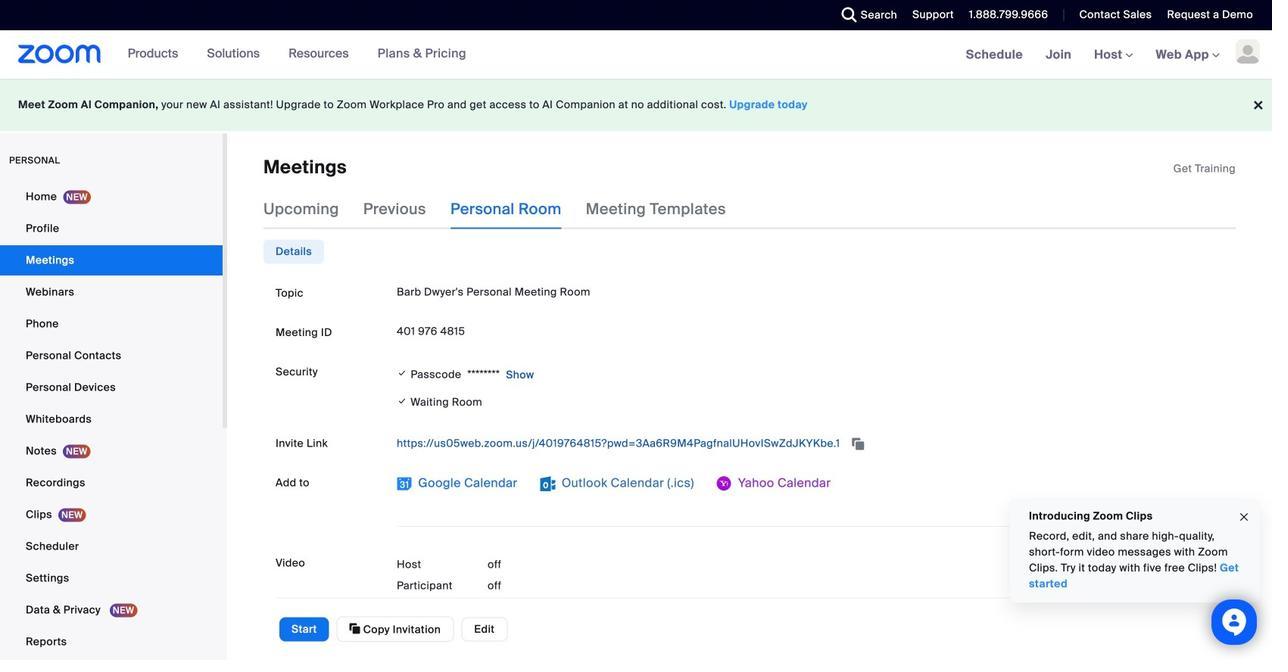 Task type: locate. For each thing, give the bounding box(es) containing it.
banner
[[0, 30, 1272, 80]]

application
[[1173, 161, 1236, 176]]

2 checked image from the top
[[397, 393, 408, 409]]

tab
[[264, 240, 324, 264]]

1 checked image from the top
[[397, 366, 408, 381]]

checked image
[[397, 366, 408, 381], [397, 393, 408, 409]]

0 vertical spatial checked image
[[397, 366, 408, 381]]

add to yahoo calendar image
[[717, 476, 732, 491]]

1 vertical spatial checked image
[[397, 393, 408, 409]]

footer
[[0, 79, 1272, 131]]

add to outlook calendar (.ics) image
[[540, 476, 555, 491]]

tab list
[[264, 240, 324, 264]]

meetings navigation
[[955, 30, 1272, 80]]

add to google calendar image
[[397, 476, 412, 491]]



Task type: describe. For each thing, give the bounding box(es) containing it.
copy url image
[[850, 439, 866, 449]]

profile picture image
[[1236, 39, 1260, 64]]

tabs of meeting tab list
[[264, 190, 750, 229]]

copy image
[[349, 622, 360, 636]]

personal menu menu
[[0, 182, 223, 659]]

close image
[[1238, 509, 1250, 526]]

zoom logo image
[[18, 45, 101, 64]]

product information navigation
[[101, 30, 478, 79]]



Task type: vqa. For each thing, say whether or not it's contained in the screenshot.
checked icon
yes



